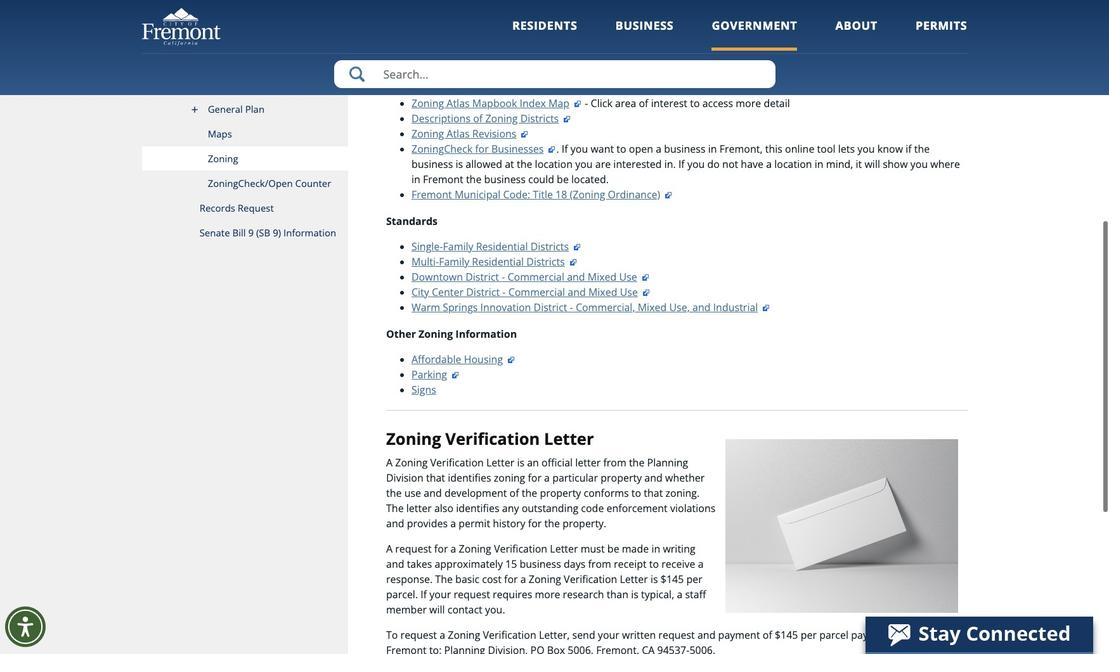 Task type: vqa. For each thing, say whether or not it's contained in the screenshot.
the of
yes



Task type: locate. For each thing, give the bounding box(es) containing it.
of up "zoning atlas revisions" link
[[474, 111, 483, 125]]

location
[[535, 157, 573, 171], [775, 157, 813, 171]]

use,
[[670, 301, 690, 314]]

1 vertical spatial mixed
[[589, 285, 618, 299]]

1 vertical spatial a
[[386, 543, 393, 557]]

1 vertical spatial districts
[[531, 240, 569, 254]]

0 horizontal spatial be
[[557, 172, 569, 186]]

0 horizontal spatial will
[[430, 604, 445, 618]]

residential down single-family residential districts link
[[472, 255, 524, 269]]

is inside . if you want to open a business in fremont, this online tool lets you know if the business is allowed at the location you are interested in. if you do not have a location in mind, it will show you where in fremont the business could be located.
[[456, 157, 463, 171]]

is
[[456, 157, 463, 171], [517, 456, 525, 470], [651, 573, 658, 587], [631, 588, 639, 602]]

1 vertical spatial city
[[904, 629, 921, 643]]

fremont down "zoningcheck"
[[423, 172, 464, 186]]

parking link
[[412, 368, 460, 382]]

single-family residential districts link
[[412, 240, 582, 254]]

0 vertical spatial if
[[562, 142, 568, 156]]

find
[[412, 81, 432, 95]]

fremont
[[423, 172, 464, 186], [412, 188, 452, 202], [386, 644, 427, 655]]

0 vertical spatial planning
[[648, 456, 689, 470]]

is left an
[[517, 456, 525, 470]]

1 vertical spatial that
[[644, 487, 663, 501]]

is down "zoningcheck"
[[456, 157, 463, 171]]

1 horizontal spatial information
[[456, 327, 517, 341]]

the down 'zoning'
[[522, 487, 538, 501]]

this
[[766, 142, 783, 156]]

0 vertical spatial be
[[557, 172, 569, 186]]

a up division
[[386, 456, 393, 470]]

0 vertical spatial districts
[[521, 111, 559, 125]]

1 vertical spatial $145
[[775, 629, 799, 643]]

city inside 'single-family residential districts multi-family residential districts downtown district - commercial and mixed use city center district - commercial and mixed use warm springs innovation district - commercial, mixed use, and industrial'
[[412, 285, 429, 299]]

- left commercial,
[[570, 301, 573, 314]]

records request link
[[142, 196, 348, 221]]

parking
[[412, 368, 447, 382]]

1 vertical spatial your
[[598, 629, 620, 643]]

a right receive
[[698, 558, 704, 572]]

district up zoning atlas    mapbook index map link
[[487, 81, 520, 95]]

center
[[432, 285, 464, 299]]

of right payment
[[763, 629, 773, 643]]

fremont municipal code: title 18 (zoning ordinance) link
[[412, 188, 673, 202]]

you right .
[[571, 142, 588, 156]]

writing
[[663, 543, 696, 557]]

fremont up 'standards'
[[412, 188, 452, 202]]

1 vertical spatial letter
[[407, 502, 432, 516]]

history
[[493, 517, 526, 531]]

information
[[284, 227, 336, 239], [456, 327, 517, 341]]

1 vertical spatial planning
[[445, 644, 486, 655]]

districts inside "descriptions of zoning districts zoning atlas revisions"
[[521, 111, 559, 125]]

fremont, down written
[[597, 644, 640, 655]]

letter down use
[[407, 502, 432, 516]]

zoningcheck/open counter link
[[142, 171, 348, 196]]

0 horizontal spatial your
[[430, 588, 451, 602]]

if right in.
[[679, 157, 685, 171]]

location down online
[[775, 157, 813, 171]]

1 vertical spatial maps
[[208, 128, 232, 140]]

verification inside to request a zoning verification letter, send your written request and payment of $145 per parcel payable to city of fremont to: planning division, po box 5006, fremont, ca 94537-5006.
[[483, 629, 537, 643]]

2 vertical spatial fremont
[[386, 644, 427, 655]]

use
[[405, 487, 421, 501]]

if inside the a request for a zoning verification letter must be made in writing and takes approximately 15 business days from receipt to receive a response. the basic cost for a zoning verification letter is $145 per parcel. if your request requires more research than is typical, a staff member will contact you.
[[421, 588, 427, 602]]

city up warm
[[412, 285, 429, 299]]

1 horizontal spatial $145
[[775, 629, 799, 643]]

planning inside to request a zoning verification letter, send your written request and payment of $145 per parcel payable to city of fremont to: planning division, po box 5006, fremont, ca 94537-5006.
[[445, 644, 486, 655]]

maps up the "find"
[[386, 56, 414, 70]]

0 vertical spatial information
[[284, 227, 336, 239]]

request up 94537-
[[659, 629, 695, 643]]

of inside a zoning verification letter is an official letter from the planning division that identifies zoning for a particular property and whether the use and development of the property conforms to that zoning. the letter also identifies any outstanding code enforcement violations and provides a permit history for the property.
[[510, 487, 519, 501]]

- up innovation
[[503, 285, 506, 299]]

request
[[395, 543, 432, 557], [454, 588, 490, 602], [401, 629, 437, 643], [659, 629, 695, 643]]

2 vertical spatial districts
[[527, 255, 565, 269]]

revisions
[[473, 127, 517, 141]]

be up 18
[[557, 172, 569, 186]]

a up "to:"
[[440, 629, 446, 643]]

1 horizontal spatial that
[[644, 487, 663, 501]]

0 vertical spatial maps
[[386, 56, 414, 70]]

will inside the a request for a zoning verification letter must be made in writing and takes approximately 15 business days from receipt to receive a response. the basic cost for a zoning verification letter is $145 per parcel. if your request requires more research than is typical, a staff member will contact you.
[[430, 604, 445, 618]]

2 a from the top
[[386, 543, 393, 557]]

that right division
[[426, 472, 445, 486]]

location down .
[[535, 157, 573, 171]]

1 horizontal spatial if
[[562, 142, 568, 156]]

0 vertical spatial fremont,
[[720, 142, 763, 156]]

box
[[547, 644, 565, 655]]

in down tool
[[815, 157, 824, 171]]

you
[[571, 142, 588, 156], [858, 142, 875, 156], [576, 157, 593, 171], [688, 157, 705, 171], [911, 157, 928, 171]]

resources down zoning resources
[[438, 56, 490, 70]]

verification up 'zoning'
[[446, 428, 540, 450]]

residential up multi-family residential districts link
[[476, 240, 528, 254]]

a inside to request a zoning verification letter, send your written request and payment of $145 per parcel payable to city of fremont to: planning division, po box 5006, fremont, ca 94537-5006.
[[440, 629, 446, 643]]

the up the municipal
[[466, 172, 482, 186]]

0 horizontal spatial the
[[386, 502, 404, 516]]

the
[[386, 502, 404, 516], [436, 573, 453, 587]]

$145 inside the a request for a zoning verification letter must be made in writing and takes approximately 15 business days from receipt to receive a response. the basic cost for a zoning verification letter is $145 per parcel. if your request requires more research than is typical, a staff member will contact you.
[[661, 573, 684, 587]]

a inside a zoning verification letter is an official letter from the planning division that identifies zoning for a particular property and whether the use and development of the property conforms to that zoning. the letter also identifies any outstanding code enforcement violations and provides a permit history for the property.
[[386, 456, 393, 470]]

the left basic
[[436, 573, 453, 587]]

detail
[[764, 96, 791, 110]]

letter up particular
[[576, 456, 601, 470]]

located.
[[572, 172, 609, 186]]

district down multi-family residential districts link
[[466, 270, 499, 284]]

business down at
[[485, 172, 526, 186]]

2 atlas from the top
[[447, 127, 470, 141]]

be right must at the bottom of the page
[[608, 543, 620, 557]]

1 horizontal spatial your
[[598, 629, 620, 643]]

for down 15 at the left bottom of page
[[505, 573, 518, 587]]

1 horizontal spatial letter
[[576, 456, 601, 470]]

more left detail
[[736, 96, 762, 110]]

0 vertical spatial a
[[386, 456, 393, 470]]

request up "to:"
[[401, 629, 437, 643]]

1 vertical spatial fremont,
[[597, 644, 640, 655]]

descriptions
[[412, 111, 471, 125]]

0 vertical spatial will
[[865, 157, 881, 171]]

city
[[412, 285, 429, 299], [904, 629, 921, 643]]

1 horizontal spatial more
[[736, 96, 762, 110]]

1 vertical spatial family
[[439, 255, 470, 269]]

1 horizontal spatial the
[[436, 573, 453, 587]]

industrial
[[714, 301, 759, 314]]

receipt
[[614, 558, 647, 572]]

and inside to request a zoning verification letter, send your written request and payment of $145 per parcel payable to city of fremont to: planning division, po box 5006, fremont, ca 94537-5006.
[[698, 629, 716, 643]]

will left contact
[[430, 604, 445, 618]]

0 horizontal spatial letter
[[407, 502, 432, 516]]

0 horizontal spatial that
[[426, 472, 445, 486]]

for
[[475, 142, 489, 156], [528, 472, 542, 486], [528, 517, 542, 531], [435, 543, 448, 557], [505, 573, 518, 587]]

to
[[386, 629, 398, 643]]

0 vertical spatial property
[[601, 472, 642, 486]]

0 horizontal spatial maps
[[208, 128, 232, 140]]

zoningcheck/open counter
[[208, 177, 331, 190]]

1 horizontal spatial fremont,
[[720, 142, 763, 156]]

1 vertical spatial fremont
[[412, 188, 452, 202]]

general
[[208, 103, 243, 115]]

your right send
[[598, 629, 620, 643]]

1 vertical spatial be
[[608, 543, 620, 557]]

0 horizontal spatial per
[[687, 573, 703, 587]]

0 horizontal spatial planning
[[445, 644, 486, 655]]

letter inside a zoning verification letter is an official letter from the planning division that identifies zoning for a particular property and whether the use and development of the property conforms to that zoning. the letter also identifies any outstanding code enforcement violations and provides a permit history for the property.
[[487, 456, 515, 470]]

1 vertical spatial will
[[430, 604, 445, 618]]

use
[[620, 270, 638, 284], [620, 285, 638, 299]]

residents link
[[513, 18, 578, 51]]

to right receipt
[[650, 558, 659, 572]]

approximately
[[435, 558, 503, 572]]

property up conforms
[[601, 472, 642, 486]]

a down the this
[[767, 157, 772, 171]]

fremont, up the 'not'
[[720, 142, 763, 156]]

zoningcheck for businesses
[[412, 142, 544, 156]]

a for a request for a zoning verification letter must be made in writing and takes approximately 15 business days from receipt to receive a response. the basic cost for a zoning verification letter is $145 per parcel. if your request requires more research than is typical, a staff member will contact you.
[[386, 543, 393, 557]]

will right it
[[865, 157, 881, 171]]

takes
[[407, 558, 432, 572]]

be inside . if you want to open a business in fremont, this online tool lets you know if the business is allowed at the location you are interested in. if you do not have a location in mind, it will show you where in fremont the business could be located.
[[557, 172, 569, 186]]

send
[[573, 629, 596, 643]]

1 vertical spatial more
[[535, 588, 561, 602]]

housing
[[464, 353, 503, 366]]

community plans & design guidelines
[[208, 67, 328, 91]]

city right payable
[[904, 629, 921, 643]]

atlas down the find my zoning district
[[447, 96, 470, 110]]

0 vertical spatial mixed
[[588, 270, 617, 284]]

residential
[[476, 240, 528, 254], [472, 255, 524, 269]]

than
[[607, 588, 629, 602]]

verification up "research"
[[564, 573, 618, 587]]

letter up days
[[550, 543, 578, 557]]

my
[[435, 81, 449, 95]]

1 horizontal spatial city
[[904, 629, 921, 643]]

about link
[[836, 18, 878, 51]]

1 horizontal spatial location
[[775, 157, 813, 171]]

1 horizontal spatial per
[[801, 629, 817, 643]]

0 horizontal spatial property
[[540, 487, 581, 501]]

not
[[723, 157, 739, 171]]

verification up development
[[431, 456, 484, 470]]

0 horizontal spatial location
[[535, 157, 573, 171]]

0 horizontal spatial more
[[535, 588, 561, 602]]

1 horizontal spatial will
[[865, 157, 881, 171]]

maps inside maps link
[[208, 128, 232, 140]]

fremont down to
[[386, 644, 427, 655]]

that
[[426, 472, 445, 486], [644, 487, 663, 501]]

per up staff at the bottom right of the page
[[687, 573, 703, 587]]

0 vertical spatial family
[[443, 240, 474, 254]]

0 vertical spatial your
[[430, 588, 451, 602]]

0 vertical spatial atlas
[[447, 96, 470, 110]]

commercial down the "downtown district - commercial and mixed use" link
[[509, 285, 565, 299]]

from inside a zoning verification letter is an official letter from the planning division that identifies zoning for a particular property and whether the use and development of the property conforms to that zoning. the letter also identifies any outstanding code enforcement violations and provides a permit history for the property.
[[604, 456, 627, 470]]

per inside to request a zoning verification letter, send your written request and payment of $145 per parcel payable to city of fremont to: planning division, po box 5006, fremont, ca 94537-5006.
[[801, 629, 817, 643]]

signs link
[[412, 383, 437, 397]]

is inside a zoning verification letter is an official letter from the planning division that identifies zoning for a particular property and whether the use and development of the property conforms to that zoning. the letter also identifies any outstanding code enforcement violations and provides a permit history for the property.
[[517, 456, 525, 470]]

the down division
[[386, 502, 404, 516]]

cost
[[482, 573, 502, 587]]

zoning atlas revisions link
[[412, 127, 529, 141]]

information up 'housing'
[[456, 327, 517, 341]]

a inside the a request for a zoning verification letter must be made in writing and takes approximately 15 business days from receipt to receive a response. the basic cost for a zoning verification letter is $145 per parcel. if your request requires more research than is typical, a staff member will contact you.
[[386, 543, 393, 557]]

0 horizontal spatial city
[[412, 285, 429, 299]]

if down response.
[[421, 588, 427, 602]]

mind,
[[827, 157, 854, 171]]

maps for maps and resources
[[386, 56, 414, 70]]

1 horizontal spatial maps
[[386, 56, 414, 70]]

mapbook
[[473, 96, 517, 110]]

0 vertical spatial more
[[736, 96, 762, 110]]

that up enforcement
[[644, 487, 663, 501]]

from down must at the bottom of the page
[[589, 558, 612, 572]]

1 a from the top
[[386, 456, 393, 470]]

of inside "descriptions of zoning districts zoning atlas revisions"
[[474, 111, 483, 125]]

letter up 'zoning'
[[487, 456, 515, 470]]

division
[[386, 472, 424, 486]]

click
[[591, 96, 613, 110]]

planning
[[648, 456, 689, 470], [445, 644, 486, 655]]

more inside the a request for a zoning verification letter must be made in writing and takes approximately 15 business days from receipt to receive a response. the basic cost for a zoning verification letter is $145 per parcel. if your request requires more research than is typical, a staff member will contact you.
[[535, 588, 561, 602]]

1 vertical spatial atlas
[[447, 127, 470, 141]]

fremont, inside to request a zoning verification letter, send your written request and payment of $145 per parcel payable to city of fremont to: planning division, po box 5006, fremont, ca 94537-5006.
[[597, 644, 640, 655]]

maps
[[386, 56, 414, 70], [208, 128, 232, 140]]

design
[[298, 67, 328, 79]]

zoning letter image
[[726, 439, 958, 614]]

$145 down receive
[[661, 573, 684, 587]]

1 horizontal spatial property
[[601, 472, 642, 486]]

about
[[836, 18, 878, 33]]

2 vertical spatial if
[[421, 588, 427, 602]]

in down "zoningcheck"
[[412, 172, 421, 186]]

descriptions of zoning districts zoning atlas revisions
[[412, 111, 559, 141]]

0 vertical spatial $145
[[661, 573, 684, 587]]

to right payable
[[891, 629, 901, 643]]

1 vertical spatial the
[[436, 573, 453, 587]]

district up innovation
[[467, 285, 500, 299]]

0 horizontal spatial if
[[421, 588, 427, 602]]

other zoning information
[[386, 327, 517, 341]]

0 vertical spatial city
[[412, 285, 429, 299]]

property up outstanding
[[540, 487, 581, 501]]

(sb
[[256, 227, 270, 239]]

1 vertical spatial if
[[679, 157, 685, 171]]

identifies down development
[[456, 502, 500, 516]]

po
[[531, 644, 545, 655]]

business inside the a request for a zoning verification letter must be made in writing and takes approximately 15 business days from receipt to receive a response. the basic cost for a zoning verification letter is $145 per parcel. if your request requires more research than is typical, a staff member will contact you.
[[520, 558, 561, 572]]

0 vertical spatial the
[[386, 502, 404, 516]]

more right requires
[[535, 588, 561, 602]]

1 horizontal spatial planning
[[648, 456, 689, 470]]

1 vertical spatial from
[[589, 558, 612, 572]]

allowed
[[466, 157, 503, 171]]

5006.
[[690, 644, 716, 655]]

government link
[[712, 18, 798, 51]]

find my zoning district link
[[412, 81, 533, 95]]

your up contact
[[430, 588, 451, 602]]

fremont municipal code: title 18 (zoning ordinance)
[[412, 188, 661, 202]]

a right open
[[656, 142, 662, 156]]

0 horizontal spatial fremont,
[[597, 644, 640, 655]]

1 horizontal spatial be
[[608, 543, 620, 557]]

zoningcheck
[[412, 142, 473, 156]]

enforcement
[[607, 502, 668, 516]]

0 vertical spatial per
[[687, 573, 703, 587]]

information right 9)
[[284, 227, 336, 239]]

affordable housing parking signs
[[412, 353, 503, 397]]

more
[[736, 96, 762, 110], [535, 588, 561, 602]]

1 vertical spatial per
[[801, 629, 817, 643]]

0 horizontal spatial $145
[[661, 573, 684, 587]]

atlas
[[447, 96, 470, 110], [447, 127, 470, 141]]

0 vertical spatial from
[[604, 456, 627, 470]]

0 vertical spatial identifies
[[448, 472, 492, 486]]

planning up whether
[[648, 456, 689, 470]]

the inside the a request for a zoning verification letter must be made in writing and takes approximately 15 business days from receipt to receive a response. the basic cost for a zoning verification letter is $145 per parcel. if your request requires more research than is typical, a staff member will contact you.
[[436, 573, 453, 587]]

response.
[[386, 573, 433, 587]]

commercial up city center district - commercial and mixed use link
[[508, 270, 565, 284]]

maps down "general" at the top of page
[[208, 128, 232, 140]]

zoning atlas    mapbook index map link
[[412, 96, 583, 110]]

if right .
[[562, 142, 568, 156]]

0 vertical spatial fremont
[[423, 172, 464, 186]]

a up response.
[[386, 543, 393, 557]]

districts
[[521, 111, 559, 125], [531, 240, 569, 254], [527, 255, 565, 269]]

atlas up "zoningcheck"
[[447, 127, 470, 141]]



Task type: describe. For each thing, give the bounding box(es) containing it.
0 vertical spatial use
[[620, 270, 638, 284]]

to:
[[430, 644, 442, 655]]

you up located.
[[576, 157, 593, 171]]

the right 'if' at the top
[[915, 142, 930, 156]]

warm
[[412, 301, 440, 314]]

a down also
[[451, 517, 456, 531]]

2 horizontal spatial if
[[679, 157, 685, 171]]

- down multi-family residential districts link
[[502, 270, 505, 284]]

in.
[[665, 157, 676, 171]]

the down outstanding
[[545, 517, 560, 531]]

$145 inside to request a zoning verification letter, send your written request and payment of $145 per parcel payable to city of fremont to: planning division, po box 5006, fremont, ca 94537-5006.
[[775, 629, 799, 643]]

verification inside a zoning verification letter is an official letter from the planning division that identifies zoning for a particular property and whether the use and development of the property conforms to that zoning. the letter also identifies any outstanding code enforcement violations and provides a permit history for the property.
[[431, 456, 484, 470]]

find my zoning district
[[412, 81, 520, 95]]

2 location from the left
[[775, 157, 813, 171]]

. if you want to open a business in fremont, this online tool lets you know if the business is allowed at the location you are interested in. if you do not have a location in mind, it will show you where in fremont the business could be located.
[[412, 142, 961, 186]]

planning inside a zoning verification letter is an official letter from the planning division that identifies zoning for a particular property and whether the use and development of the property conforms to that zoning. the letter also identifies any outstanding code enforcement violations and provides a permit history for the property.
[[648, 456, 689, 470]]

districts for residential
[[531, 240, 569, 254]]

0 vertical spatial letter
[[576, 456, 601, 470]]

whether
[[666, 472, 705, 486]]

1 vertical spatial information
[[456, 327, 517, 341]]

payment
[[719, 629, 761, 643]]

1 vertical spatial resources
[[438, 56, 490, 70]]

commercial,
[[576, 301, 636, 314]]

affordable
[[412, 353, 462, 366]]

0 vertical spatial residential
[[476, 240, 528, 254]]

written
[[623, 629, 656, 643]]

stay connected image
[[866, 617, 1093, 653]]

business down "zoningcheck"
[[412, 157, 453, 171]]

want
[[591, 142, 614, 156]]

index
[[520, 96, 546, 110]]

violations
[[671, 502, 716, 516]]

for down provides
[[435, 543, 448, 557]]

letter up official
[[544, 428, 594, 450]]

be inside the a request for a zoning verification letter must be made in writing and takes approximately 15 business days from receipt to receive a response. the basic cost for a zoning verification letter is $145 per parcel. if your request requires more research than is typical, a staff member will contact you.
[[608, 543, 620, 557]]

in inside the a request for a zoning verification letter must be made in writing and takes approximately 15 business days from receipt to receive a response. the basic cost for a zoning verification letter is $145 per parcel. if your request requires more research than is typical, a staff member will contact you.
[[652, 543, 661, 557]]

at
[[505, 157, 515, 171]]

maps for maps
[[208, 128, 232, 140]]

- click area of interest to access more detail
[[583, 96, 791, 110]]

interest
[[651, 96, 688, 110]]

guidelines
[[208, 78, 255, 91]]

to left access
[[691, 96, 700, 110]]

municipal
[[455, 188, 501, 202]]

will inside . if you want to open a business in fremont, this online tool lets you know if the business is allowed at the location you are interested in. if you do not have a location in mind, it will show you where in fremont the business could be located.
[[865, 157, 881, 171]]

plans
[[262, 67, 286, 79]]

letter down receipt
[[620, 573, 648, 587]]

zoning resources
[[386, 27, 528, 49]]

tool
[[818, 142, 836, 156]]

basic
[[456, 573, 480, 587]]

code:
[[504, 188, 531, 202]]

business
[[616, 18, 674, 33]]

city center district - commercial and mixed use link
[[412, 285, 651, 299]]

for down an
[[528, 472, 542, 486]]

request up takes
[[395, 543, 432, 557]]

and inside the a request for a zoning verification letter must be made in writing and takes approximately 15 business days from receipt to receive a response. the basic cost for a zoning verification letter is $145 per parcel. if your request requires more research than is typical, a staff member will contact you.
[[386, 558, 405, 572]]

fremont inside to request a zoning verification letter, send your written request and payment of $145 per parcel payable to city of fremont to: planning division, po box 5006, fremont, ca 94537-5006.
[[386, 644, 427, 655]]

a up requires
[[521, 573, 526, 587]]

1 vertical spatial property
[[540, 487, 581, 501]]

to inside the a request for a zoning verification letter must be made in writing and takes approximately 15 business days from receipt to receive a response. the basic cost for a zoning verification letter is $145 per parcel. if your request requires more research than is typical, a staff member will contact you.
[[650, 558, 659, 572]]

parcel
[[820, 629, 849, 643]]

online
[[786, 142, 815, 156]]

other
[[386, 327, 416, 341]]

of right area at the right top of the page
[[639, 96, 649, 110]]

the inside a zoning verification letter is an official letter from the planning division that identifies zoning for a particular property and whether the use and development of the property conforms to that zoning. the letter also identifies any outstanding code enforcement violations and provides a permit history for the property.
[[386, 502, 404, 516]]

standards
[[386, 214, 438, 228]]

per inside the a request for a zoning verification letter must be made in writing and takes approximately 15 business days from receipt to receive a response. the basic cost for a zoning verification letter is $145 per parcel. if your request requires more research than is typical, a staff member will contact you.
[[687, 573, 703, 587]]

records
[[200, 202, 235, 214]]

94537-
[[658, 644, 690, 655]]

must
[[581, 543, 605, 557]]

is up typical,
[[651, 573, 658, 587]]

general plan
[[208, 103, 265, 115]]

for up allowed
[[475, 142, 489, 156]]

innovation
[[481, 301, 531, 314]]

1 vertical spatial residential
[[472, 255, 524, 269]]

downtown district - commercial and mixed use link
[[412, 270, 650, 284]]

your inside to request a zoning verification letter, send your written request and payment of $145 per parcel payable to city of fremont to: planning division, po box 5006, fremont, ca 94537-5006.
[[598, 629, 620, 643]]

is right than
[[631, 588, 639, 602]]

district down city center district - commercial and mixed use link
[[534, 301, 568, 314]]

2 vertical spatial mixed
[[638, 301, 667, 314]]

of right payable
[[924, 629, 934, 643]]

descriptions of zoning districts link
[[412, 111, 572, 125]]

18
[[556, 188, 568, 202]]

you.
[[485, 604, 506, 618]]

a request for a zoning verification letter must be made in writing and takes approximately 15 business days from receipt to receive a response. the basic cost for a zoning verification letter is $145 per parcel. if your request requires more research than is typical, a staff member will contact you.
[[386, 543, 707, 618]]

districts for zoning
[[521, 111, 559, 125]]

maps and resources
[[386, 56, 490, 70]]

show
[[883, 157, 908, 171]]

your inside the a request for a zoning verification letter must be made in writing and takes approximately 15 business days from receipt to receive a response. the basic cost for a zoning verification letter is $145 per parcel. if your request requires more research than is typical, a staff member will contact you.
[[430, 588, 451, 602]]

request down basic
[[454, 588, 490, 602]]

5006,
[[568, 644, 594, 655]]

fremont inside . if you want to open a business in fremont, this online tool lets you know if the business is allowed at the location you are interested in. if you do not have a location in mind, it will show you where in fremont the business could be located.
[[423, 172, 464, 186]]

to inside to request a zoning verification letter, send your written request and payment of $145 per parcel payable to city of fremont to: planning division, po box 5006, fremont, ca 94537-5006.
[[891, 629, 901, 643]]

1 vertical spatial use
[[620, 285, 638, 299]]

a up approximately
[[451, 543, 457, 557]]

9)
[[273, 227, 281, 239]]

you up it
[[858, 142, 875, 156]]

have
[[741, 157, 764, 171]]

contact
[[448, 604, 483, 618]]

zoningcheck/open
[[208, 177, 293, 190]]

from inside the a request for a zoning verification letter must be made in writing and takes approximately 15 business days from receipt to receive a response. the basic cost for a zoning verification letter is $145 per parcel. if your request requires more research than is typical, a staff member will contact you.
[[589, 558, 612, 572]]

to inside . if you want to open a business in fremont, this online tool lets you know if the business is allowed at the location you are interested in. if you do not have a location in mind, it will show you where in fremont the business could be located.
[[617, 142, 627, 156]]

1 vertical spatial identifies
[[456, 502, 500, 516]]

0 horizontal spatial information
[[284, 227, 336, 239]]

businesses
[[492, 142, 544, 156]]

open
[[629, 142, 654, 156]]

9
[[248, 227, 254, 239]]

the up enforcement
[[629, 456, 645, 470]]

payable
[[852, 629, 889, 643]]

provides
[[407, 517, 448, 531]]

verification up 15 at the left bottom of page
[[494, 543, 548, 557]]

0 vertical spatial that
[[426, 472, 445, 486]]

code
[[581, 502, 604, 516]]

1 location from the left
[[535, 157, 573, 171]]

letter,
[[539, 629, 570, 643]]

government
[[712, 18, 798, 33]]

15
[[506, 558, 517, 572]]

(zoning
[[570, 188, 606, 202]]

single-
[[412, 240, 443, 254]]

0 vertical spatial commercial
[[508, 270, 565, 284]]

in up do
[[709, 142, 717, 156]]

downtown
[[412, 270, 463, 284]]

zoning verification letter
[[386, 428, 599, 450]]

residents
[[513, 18, 578, 33]]

zoning
[[494, 472, 526, 486]]

any
[[502, 502, 519, 516]]

1 atlas from the top
[[447, 96, 470, 110]]

outstanding
[[522, 502, 579, 516]]

maps link
[[142, 122, 348, 147]]

the down division
[[386, 487, 402, 501]]

particular
[[553, 472, 598, 486]]

0 vertical spatial resources
[[446, 27, 528, 49]]

springs
[[443, 301, 478, 314]]

business up in.
[[665, 142, 706, 156]]

for down outstanding
[[528, 517, 542, 531]]

community
[[208, 67, 260, 79]]

you left do
[[688, 157, 705, 171]]

1 vertical spatial commercial
[[509, 285, 565, 299]]

zoning inside a zoning verification letter is an official letter from the planning division that identifies zoning for a particular property and whether the use and development of the property conforms to that zoning. the letter also identifies any outstanding code enforcement violations and provides a permit history for the property.
[[395, 456, 428, 470]]

.
[[557, 142, 559, 156]]

zoning inside to request a zoning verification letter, send your written request and payment of $145 per parcel payable to city of fremont to: planning division, po box 5006, fremont, ca 94537-5006.
[[448, 629, 481, 643]]

zoning atlas    mapbook index map
[[412, 96, 570, 110]]

the right at
[[517, 157, 533, 171]]

city inside to request a zoning verification letter, send your written request and payment of $145 per parcel payable to city of fremont to: planning division, po box 5006, fremont, ca 94537-5006.
[[904, 629, 921, 643]]

also
[[435, 502, 454, 516]]

map
[[549, 96, 570, 110]]

you down 'if' at the top
[[911, 157, 928, 171]]

permits
[[916, 18, 968, 33]]

to inside a zoning verification letter is an official letter from the planning division that identifies zoning for a particular property and whether the use and development of the property conforms to that zoning. the letter also identifies any outstanding code enforcement violations and provides a permit history for the property.
[[632, 487, 642, 501]]

research
[[563, 588, 605, 602]]

senate bill 9 (sb 9) information
[[200, 227, 336, 239]]

fremont, inside . if you want to open a business in fremont, this online tool lets you know if the business is allowed at the location you are interested in. if you do not have a location in mind, it will show you where in fremont the business could be located.
[[720, 142, 763, 156]]

business link
[[616, 18, 674, 51]]

requires
[[493, 588, 533, 602]]

records request
[[200, 202, 274, 214]]

a for a zoning verification letter is an official letter from the planning division that identifies zoning for a particular property and whether the use and development of the property conforms to that zoning. the letter also identifies any outstanding code enforcement violations and provides a permit history for the property.
[[386, 456, 393, 470]]

&
[[288, 67, 295, 79]]

Search text field
[[334, 60, 776, 88]]

a left staff at the bottom right of the page
[[677, 588, 683, 602]]

- left 'click'
[[585, 96, 589, 110]]

where
[[931, 157, 961, 171]]

do
[[708, 157, 720, 171]]

atlas inside "descriptions of zoning districts zoning atlas revisions"
[[447, 127, 470, 141]]

a down official
[[545, 472, 550, 486]]

ordinance)
[[608, 188, 661, 202]]



